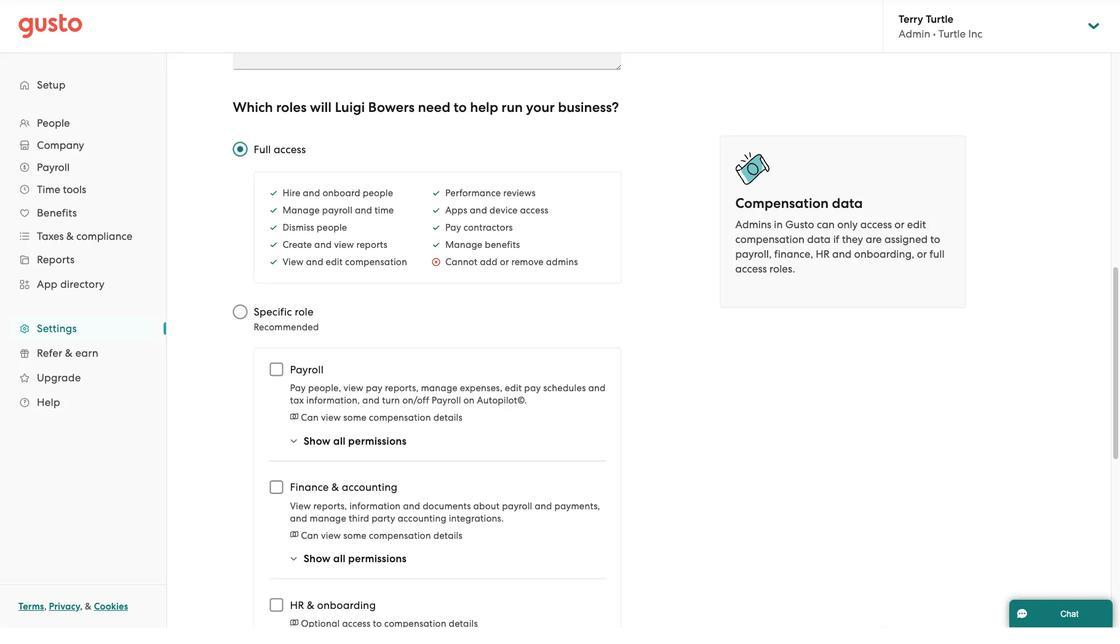 Task type: locate. For each thing, give the bounding box(es) containing it.
payroll inside list
[[322, 205, 353, 216]]

1 show from the top
[[304, 435, 331, 447]]

&
[[66, 230, 74, 242], [65, 347, 73, 359], [332, 481, 339, 493], [307, 599, 314, 611], [85, 601, 92, 612]]

reports, inside pay people, view pay reports, manage expenses, edit pay schedules and tax information, and turn on/off payroll on autopilot©.
[[385, 383, 419, 393]]

time
[[375, 205, 394, 216]]

some down third
[[343, 530, 367, 541]]

0 vertical spatial details
[[433, 412, 463, 423]]

1 vertical spatial turtle
[[939, 28, 966, 40]]

view down finance & accounting
[[321, 530, 341, 541]]

0 vertical spatial can
[[301, 412, 319, 423]]

0 vertical spatial hr
[[816, 248, 830, 260]]

manage for manage benefits
[[445, 239, 483, 250]]

& left "earn"
[[65, 347, 73, 359]]

finance
[[290, 481, 329, 493]]

edit down create and view reports
[[326, 257, 343, 267]]

manage up dismiss
[[283, 205, 320, 216]]

chat button
[[1009, 600, 1113, 628]]

payroll down hire and onboard people
[[322, 205, 353, 216]]

privacy
[[49, 601, 80, 612]]

permissions down turn
[[348, 435, 407, 447]]

0 vertical spatial turtle
[[926, 12, 954, 25]]

all for payroll
[[333, 435, 346, 447]]

, left cookies button
[[80, 601, 83, 612]]

can down tax
[[301, 412, 319, 423]]

2 horizontal spatial edit
[[907, 218, 926, 230]]

information
[[349, 500, 401, 511]]

directory
[[60, 278, 105, 290]]

payroll right about
[[502, 500, 532, 511]]

& for hr
[[307, 599, 314, 611]]

1 vertical spatial payroll
[[502, 500, 532, 511]]

0 horizontal spatial payroll
[[37, 161, 70, 173]]

to up full on the right of page
[[930, 233, 940, 245]]

and right schedules
[[588, 383, 606, 393]]

compensation
[[735, 195, 829, 212]]

& for refer
[[65, 347, 73, 359]]

add
[[480, 257, 498, 267]]

or right add
[[500, 257, 509, 267]]

1 horizontal spatial payroll
[[502, 500, 532, 511]]

1 vertical spatial payroll
[[290, 363, 324, 376]]

help
[[37, 396, 60, 408]]

party
[[372, 513, 395, 523]]

list
[[0, 112, 166, 415], [269, 187, 407, 268], [432, 187, 578, 268]]

2 show all permissions from the top
[[304, 552, 407, 565]]

1 horizontal spatial hr
[[816, 248, 830, 260]]

people
[[37, 117, 70, 129]]

time tools
[[37, 183, 86, 196]]

1 vertical spatial to
[[930, 233, 940, 245]]

payroll up "time"
[[37, 161, 70, 173]]

pay left schedules
[[524, 383, 541, 393]]

1 vertical spatial some
[[343, 530, 367, 541]]

pay down apps
[[445, 222, 461, 233]]

edit for pay people, view pay reports, manage expenses, edit pay schedules and tax information, and turn on/off payroll on autopilot©.
[[505, 383, 522, 393]]

access inside list
[[520, 205, 548, 216]]

settings
[[37, 322, 77, 335]]

access down the payroll,
[[735, 262, 767, 275]]

0 horizontal spatial pay
[[290, 383, 306, 393]]

0 vertical spatial pay
[[445, 222, 461, 233]]

& right "hr & onboarding" checkbox
[[307, 599, 314, 611]]

compliance
[[76, 230, 133, 242]]

1 all from the top
[[333, 435, 346, 447]]

all up hr & onboarding
[[333, 552, 346, 565]]

1 vertical spatial manage
[[445, 239, 483, 250]]

compensation inside list
[[345, 257, 407, 267]]

hr
[[816, 248, 830, 260], [290, 599, 304, 611]]

0 horizontal spatial list
[[0, 112, 166, 415]]

0 horizontal spatial reports,
[[313, 500, 347, 511]]

and down if
[[832, 248, 852, 260]]

2 , from the left
[[80, 601, 83, 612]]

1 vertical spatial show
[[304, 552, 331, 565]]

refer & earn
[[37, 347, 98, 359]]

1 horizontal spatial payroll
[[290, 363, 324, 376]]

app
[[37, 278, 58, 290]]

access up are
[[860, 218, 892, 230]]

1 vertical spatial permissions
[[348, 552, 407, 565]]

hr left onboarding
[[290, 599, 304, 611]]

or left full on the right of page
[[917, 248, 927, 260]]

turtle up •
[[926, 12, 954, 25]]

data
[[832, 195, 863, 212], [807, 233, 831, 245]]

details
[[433, 412, 463, 423], [433, 530, 463, 541]]

0 horizontal spatial manage
[[283, 205, 320, 216]]

documents
[[423, 500, 471, 511]]

people up the time
[[363, 188, 393, 198]]

terry turtle admin • turtle inc
[[899, 12, 982, 40]]

2 horizontal spatial list
[[432, 187, 578, 268]]

payroll up people,
[[290, 363, 324, 376]]

can
[[301, 412, 319, 423], [301, 530, 319, 541]]

1 horizontal spatial list
[[269, 187, 407, 268]]

and down finance
[[290, 513, 307, 523]]

show
[[304, 435, 331, 447], [304, 552, 331, 565]]

0 vertical spatial permissions
[[348, 435, 407, 447]]

can view some compensation details down turn
[[301, 412, 463, 423]]

2 some from the top
[[343, 530, 367, 541]]

1 horizontal spatial data
[[832, 195, 863, 212]]

and right hire
[[303, 188, 320, 198]]

taxes & compliance
[[37, 230, 133, 242]]

can down finance
[[301, 530, 319, 541]]

2 pay from the left
[[524, 383, 541, 393]]

1 vertical spatial all
[[333, 552, 346, 565]]

and left 'documents'
[[403, 500, 420, 511]]

setup link
[[12, 74, 154, 96]]

2 vertical spatial edit
[[505, 383, 522, 393]]

1 vertical spatial can view some compensation details
[[301, 530, 463, 541]]

payroll inside dropdown button
[[37, 161, 70, 173]]

are
[[866, 233, 882, 245]]

taxes
[[37, 230, 64, 242]]

assigned
[[884, 233, 928, 245]]

0 vertical spatial show all permissions
[[304, 435, 407, 447]]

1 vertical spatial data
[[807, 233, 831, 245]]

and
[[303, 188, 320, 198], [355, 205, 372, 216], [470, 205, 487, 216], [314, 239, 332, 250], [832, 248, 852, 260], [306, 257, 323, 267], [588, 383, 606, 393], [362, 395, 380, 406], [403, 500, 420, 511], [535, 500, 552, 511], [290, 513, 307, 523]]

& right taxes
[[66, 230, 74, 242]]

can view some compensation details for finance & accounting
[[301, 530, 463, 541]]

pay up turn
[[366, 383, 383, 393]]

2 vertical spatial payroll
[[432, 395, 461, 406]]

inc
[[968, 28, 982, 40]]

view for view reports, information and documents about payroll and payments, and manage third party accounting integrations.
[[290, 500, 311, 511]]

edit inside admins in gusto can only access or edit compensation data if they are assigned to payroll, finance, hr and onboarding, or full access roles.
[[907, 218, 926, 230]]

can view some compensation details down party
[[301, 530, 463, 541]]

1 some from the top
[[343, 412, 367, 423]]

1 vertical spatial edit
[[326, 257, 343, 267]]

1 vertical spatial view
[[290, 500, 311, 511]]

pay up tax
[[290, 383, 306, 393]]

third
[[349, 513, 369, 523]]

view reports, information and documents about payroll and payments, and manage third party accounting integrations.
[[290, 500, 600, 523]]

0 vertical spatial some
[[343, 412, 367, 423]]

show all permissions
[[304, 435, 407, 447], [304, 552, 407, 565]]

manage up on/off
[[421, 383, 458, 393]]

people button
[[12, 112, 154, 134]]

and down dismiss people at the left top of page
[[314, 239, 332, 250]]

payroll
[[322, 205, 353, 216], [502, 500, 532, 511]]

full
[[254, 143, 271, 155]]

& for taxes
[[66, 230, 74, 242]]

hire
[[283, 188, 300, 198]]

0 vertical spatial edit
[[907, 218, 926, 230]]

compensation down party
[[369, 530, 431, 541]]

payments,
[[554, 500, 600, 511]]

view down finance
[[290, 500, 311, 511]]

0 vertical spatial manage
[[283, 205, 320, 216]]

details down pay people, view pay reports, manage expenses, edit pay schedules and tax information, and turn on/off payroll on autopilot©.
[[433, 412, 463, 423]]

manage inside pay people, view pay reports, manage expenses, edit pay schedules and tax information, and turn on/off payroll on autopilot©.
[[421, 383, 458, 393]]

hr right 'finance,' at top
[[816, 248, 830, 260]]

2 can from the top
[[301, 530, 319, 541]]

0 vertical spatial can view some compensation details
[[301, 412, 463, 423]]

people
[[363, 188, 393, 198], [317, 222, 347, 233]]

show all permissions down information,
[[304, 435, 407, 447]]

0 vertical spatial manage
[[421, 383, 458, 393]]

data down can
[[807, 233, 831, 245]]

1 can from the top
[[301, 412, 319, 423]]

view inside view reports, information and documents about payroll and payments, and manage third party accounting integrations.
[[290, 500, 311, 511]]

show all permissions down third
[[304, 552, 407, 565]]

cannot add or remove admins
[[445, 257, 578, 267]]

2 permissions from the top
[[348, 552, 407, 565]]

1 vertical spatial can
[[301, 530, 319, 541]]

some for finance & accounting
[[343, 530, 367, 541]]

they
[[842, 233, 863, 245]]

access down reviews
[[520, 205, 548, 216]]

data up only
[[832, 195, 863, 212]]

0 horizontal spatial manage
[[310, 513, 346, 523]]

payroll left the on
[[432, 395, 461, 406]]

people up create and view reports
[[317, 222, 347, 233]]

create and view reports
[[283, 239, 388, 250]]

0 vertical spatial people
[[363, 188, 393, 198]]

terry
[[899, 12, 923, 25]]

0 vertical spatial payroll
[[322, 205, 353, 216]]

1 vertical spatial details
[[433, 530, 463, 541]]

accounting
[[342, 481, 397, 493], [398, 513, 446, 523]]

1 horizontal spatial to
[[930, 233, 940, 245]]

compensation inside admins in gusto can only access or edit compensation data if they are assigned to payroll, finance, hr and onboarding, or full access roles.
[[735, 233, 805, 245]]

1 permissions from the top
[[348, 435, 407, 447]]

, left privacy
[[44, 601, 47, 612]]

0 horizontal spatial people
[[317, 222, 347, 233]]

manage
[[421, 383, 458, 393], [310, 513, 346, 523]]

details for payroll
[[433, 412, 463, 423]]

view and edit compensation
[[283, 257, 407, 267]]

1 vertical spatial accounting
[[398, 513, 446, 523]]

edit inside pay people, view pay reports, manage expenses, edit pay schedules and tax information, and turn on/off payroll on autopilot©.
[[505, 383, 522, 393]]

1 horizontal spatial reports,
[[385, 383, 419, 393]]

and left the payments,
[[535, 500, 552, 511]]

0 vertical spatial view
[[283, 257, 304, 267]]

recommended
[[254, 321, 319, 332]]

onboarding,
[[854, 248, 914, 260]]

turtle right •
[[939, 28, 966, 40]]

1 vertical spatial show all permissions
[[304, 552, 407, 565]]

2 all from the top
[[333, 552, 346, 565]]

some
[[343, 412, 367, 423], [343, 530, 367, 541]]

hr & onboarding
[[290, 599, 376, 611]]

which
[[233, 99, 273, 116]]

permissions down party
[[348, 552, 407, 565]]

hire and onboard people
[[283, 188, 393, 198]]

finance & accounting
[[290, 481, 397, 493]]

compensation
[[735, 233, 805, 245], [345, 257, 407, 267], [369, 412, 431, 423], [369, 530, 431, 541]]

1 details from the top
[[433, 412, 463, 423]]

performance reviews
[[445, 188, 536, 198]]

autopilot©.
[[477, 395, 527, 406]]

1 show all permissions from the top
[[304, 435, 407, 447]]

view down create
[[283, 257, 304, 267]]

0 horizontal spatial ,
[[44, 601, 47, 612]]

some down information,
[[343, 412, 367, 423]]

0 vertical spatial reports,
[[385, 383, 419, 393]]

taxes & compliance button
[[12, 225, 154, 247]]

reports, up turn
[[385, 383, 419, 393]]

will
[[310, 99, 332, 116]]

1 vertical spatial manage
[[310, 513, 346, 523]]

help link
[[12, 391, 154, 413]]

can view some compensation details for payroll
[[301, 412, 463, 423]]

earn
[[75, 347, 98, 359]]

0 vertical spatial payroll
[[37, 161, 70, 173]]

0 horizontal spatial payroll
[[322, 205, 353, 216]]

reports
[[37, 253, 75, 266]]

help
[[470, 99, 498, 116]]

payroll inside pay people, view pay reports, manage expenses, edit pay schedules and tax information, and turn on/off payroll on autopilot©.
[[432, 395, 461, 406]]

view up information,
[[344, 383, 363, 393]]

0 vertical spatial show
[[304, 435, 331, 447]]

accounting inside view reports, information and documents about payroll and payments, and manage third party accounting integrations.
[[398, 513, 446, 523]]

pay inside pay people, view pay reports, manage expenses, edit pay schedules and tax information, and turn on/off payroll on autopilot©.
[[290, 383, 306, 393]]

Payroll checkbox
[[263, 356, 290, 383]]

edit up assigned
[[907, 218, 926, 230]]

1 horizontal spatial edit
[[505, 383, 522, 393]]

and inside admins in gusto can only access or edit compensation data if they are assigned to payroll, finance, hr and onboarding, or full access roles.
[[832, 248, 852, 260]]

reports, down finance & accounting
[[313, 500, 347, 511]]

1 horizontal spatial ,
[[80, 601, 83, 612]]

view
[[334, 239, 354, 250], [344, 383, 363, 393], [321, 412, 341, 423], [321, 530, 341, 541]]

& inside "link"
[[65, 347, 73, 359]]

1 vertical spatial hr
[[290, 599, 304, 611]]

1 can view some compensation details from the top
[[301, 412, 463, 423]]

hr inside admins in gusto can only access or edit compensation data if they are assigned to payroll, finance, hr and onboarding, or full access roles.
[[816, 248, 830, 260]]

can for finance & accounting
[[301, 530, 319, 541]]

1 horizontal spatial pay
[[445, 222, 461, 233]]

manage left third
[[310, 513, 346, 523]]

manage for manage payroll and time
[[283, 205, 320, 216]]

accounting down 'documents'
[[398, 513, 446, 523]]

to left help at top left
[[454, 99, 467, 116]]

show up hr & onboarding
[[304, 552, 331, 565]]

edit up 'autopilot©.'
[[505, 383, 522, 393]]

integrations.
[[449, 513, 504, 523]]

1 vertical spatial reports,
[[313, 500, 347, 511]]

1 horizontal spatial pay
[[524, 383, 541, 393]]

Full access radio
[[227, 136, 254, 163]]

2 details from the top
[[433, 530, 463, 541]]

payroll inside view reports, information and documents about payroll and payments, and manage third party accounting integrations.
[[502, 500, 532, 511]]

& inside dropdown button
[[66, 230, 74, 242]]

cookies
[[94, 601, 128, 612]]

1 horizontal spatial manage
[[445, 239, 483, 250]]

0 horizontal spatial to
[[454, 99, 467, 116]]

0 vertical spatial all
[[333, 435, 346, 447]]

manage up cannot
[[445, 239, 483, 250]]

& right finance
[[332, 481, 339, 493]]

compensation down reports
[[345, 257, 407, 267]]

permissions
[[348, 435, 407, 447], [348, 552, 407, 565]]

and down create
[[306, 257, 323, 267]]

view down information,
[[321, 412, 341, 423]]

edit
[[907, 218, 926, 230], [326, 257, 343, 267], [505, 383, 522, 393]]

view up view and edit compensation
[[334, 239, 354, 250]]

0 horizontal spatial pay
[[366, 383, 383, 393]]

2 show from the top
[[304, 552, 331, 565]]

and left the time
[[355, 205, 372, 216]]

1 vertical spatial pay
[[290, 383, 306, 393]]

role
[[295, 306, 314, 318]]

or up assigned
[[895, 218, 905, 230]]

0 horizontal spatial data
[[807, 233, 831, 245]]

details down view reports, information and documents about payroll and payments, and manage third party accounting integrations.
[[433, 530, 463, 541]]

home image
[[18, 14, 82, 38]]

1 horizontal spatial manage
[[421, 383, 458, 393]]

accounting up information on the bottom of page
[[342, 481, 397, 493]]

view for view and edit compensation
[[283, 257, 304, 267]]

0 horizontal spatial or
[[500, 257, 509, 267]]

all down information,
[[333, 435, 346, 447]]

2 can view some compensation details from the top
[[301, 530, 463, 541]]

1 horizontal spatial people
[[363, 188, 393, 198]]

show down information,
[[304, 435, 331, 447]]

compensation down in at the top
[[735, 233, 805, 245]]

create
[[283, 239, 312, 250]]

2 horizontal spatial payroll
[[432, 395, 461, 406]]

0 vertical spatial to
[[454, 99, 467, 116]]



Task type: vqa. For each thing, say whether or not it's contained in the screenshot.
Emails
no



Task type: describe. For each thing, give the bounding box(es) containing it.
Specific role radio
[[227, 298, 254, 325]]

pay contractors
[[445, 222, 513, 233]]

manage benefits
[[445, 239, 520, 250]]

your
[[526, 99, 555, 116]]

if
[[833, 233, 839, 245]]

upgrade
[[37, 372, 81, 384]]

benefits link
[[12, 202, 154, 224]]

data inside admins in gusto can only access or edit compensation data if they are assigned to payroll, finance, hr and onboarding, or full access roles.
[[807, 233, 831, 245]]

tax
[[290, 395, 304, 406]]

compensation down turn
[[369, 412, 431, 423]]

1 , from the left
[[44, 601, 47, 612]]

pay for pay contractors
[[445, 222, 461, 233]]

only
[[837, 218, 858, 230]]

upgrade link
[[12, 367, 154, 389]]

payroll button
[[12, 156, 154, 178]]

view inside pay people, view pay reports, manage expenses, edit pay schedules and tax information, and turn on/off payroll on autopilot©.
[[344, 383, 363, 393]]

gusto navigation element
[[0, 53, 166, 434]]

benefits
[[37, 207, 77, 219]]

manage inside view reports, information and documents about payroll and payments, and manage third party accounting integrations.
[[310, 513, 346, 523]]

0 vertical spatial accounting
[[342, 481, 397, 493]]

roles.
[[770, 262, 795, 275]]

dismiss people
[[283, 222, 347, 233]]

benefits
[[485, 239, 520, 250]]

schedules
[[543, 383, 586, 393]]

reports link
[[12, 249, 154, 271]]

people,
[[308, 383, 341, 393]]

edit for admins in gusto can only access or edit compensation data if they are assigned to payroll, finance, hr and onboarding, or full access roles.
[[907, 218, 926, 230]]

0 horizontal spatial hr
[[290, 599, 304, 611]]

list containing people
[[0, 112, 166, 415]]

expenses,
[[460, 383, 503, 393]]

& left cookies button
[[85, 601, 92, 612]]

reports
[[356, 239, 388, 250]]

some for payroll
[[343, 412, 367, 423]]

permissions for finance & accounting
[[348, 552, 407, 565]]

reports, inside view reports, information and documents about payroll and payments, and manage third party accounting integrations.
[[313, 500, 347, 511]]

on
[[463, 395, 475, 406]]

cannot
[[445, 257, 478, 267]]

cookies button
[[94, 599, 128, 614]]

performance
[[445, 188, 501, 198]]

show all permissions for payroll
[[304, 435, 407, 447]]

dismiss
[[283, 222, 314, 233]]

payroll,
[[735, 248, 772, 260]]

refer & earn link
[[12, 342, 154, 364]]

luigi
[[335, 99, 365, 116]]

terms
[[18, 601, 44, 612]]

reviews
[[503, 188, 536, 198]]

manage payroll and time
[[283, 205, 394, 216]]

Finance & accounting checkbox
[[263, 474, 290, 501]]

finance,
[[774, 248, 813, 260]]

1 pay from the left
[[366, 383, 383, 393]]

permissions for payroll
[[348, 435, 407, 447]]

0 horizontal spatial edit
[[326, 257, 343, 267]]

need
[[418, 99, 450, 116]]

admins
[[546, 257, 578, 267]]

which roles will luigi bowers need to help run your business ?
[[233, 99, 619, 116]]

admins
[[735, 218, 771, 230]]

apps
[[445, 205, 467, 216]]

and left turn
[[362, 395, 380, 406]]

in
[[774, 218, 783, 230]]

device
[[490, 205, 518, 216]]

show all permissions for finance & accounting
[[304, 552, 407, 565]]

roles
[[276, 99, 307, 116]]

1 vertical spatial people
[[317, 222, 347, 233]]

business
[[558, 99, 612, 116]]

company
[[37, 139, 84, 151]]

company button
[[12, 134, 154, 156]]

access right full at the top of page
[[274, 143, 306, 155]]

list containing hire and onboard people
[[269, 187, 407, 268]]

time tools button
[[12, 178, 154, 201]]

full access
[[254, 143, 306, 155]]

full
[[930, 248, 945, 260]]

specific role
[[254, 306, 314, 318]]

1 horizontal spatial or
[[895, 218, 905, 230]]

admins in gusto can only access or edit compensation data if they are assigned to payroll, finance, hr and onboarding, or full access roles.
[[735, 218, 945, 275]]

details for finance & accounting
[[433, 530, 463, 541]]

0 vertical spatial data
[[832, 195, 863, 212]]

turn
[[382, 395, 400, 406]]

setup
[[37, 79, 66, 91]]

bowers
[[368, 99, 415, 116]]

to inside admins in gusto can only access or edit compensation data if they are assigned to payroll, finance, hr and onboarding, or full access roles.
[[930, 233, 940, 245]]

& for finance
[[332, 481, 339, 493]]

2 horizontal spatial or
[[917, 248, 927, 260]]

show for payroll
[[304, 435, 331, 447]]

pay for pay people, view pay reports, manage expenses, edit pay schedules and tax information, and turn on/off payroll on autopilot©.
[[290, 383, 306, 393]]

?
[[612, 99, 619, 116]]

about
[[473, 500, 500, 511]]

app directory link
[[12, 273, 154, 295]]

compensation data
[[735, 195, 863, 212]]

contractors
[[464, 222, 513, 233]]

refer
[[37, 347, 62, 359]]

tools
[[63, 183, 86, 196]]

HR & onboarding checkbox
[[263, 591, 290, 618]]

show for finance & accounting
[[304, 552, 331, 565]]

•
[[933, 28, 936, 40]]

onboarding
[[317, 599, 376, 611]]

time
[[37, 183, 60, 196]]

information,
[[306, 395, 360, 406]]

list containing performance reviews
[[432, 187, 578, 268]]

terms , privacy , & cookies
[[18, 601, 128, 612]]

terms link
[[18, 601, 44, 612]]

remove
[[511, 257, 544, 267]]

apps and device access
[[445, 205, 548, 216]]

all for finance & accounting
[[333, 552, 346, 565]]

can for payroll
[[301, 412, 319, 423]]

settings link
[[12, 317, 154, 340]]

onboard
[[323, 188, 360, 198]]

run
[[501, 99, 523, 116]]

and up pay contractors
[[470, 205, 487, 216]]



